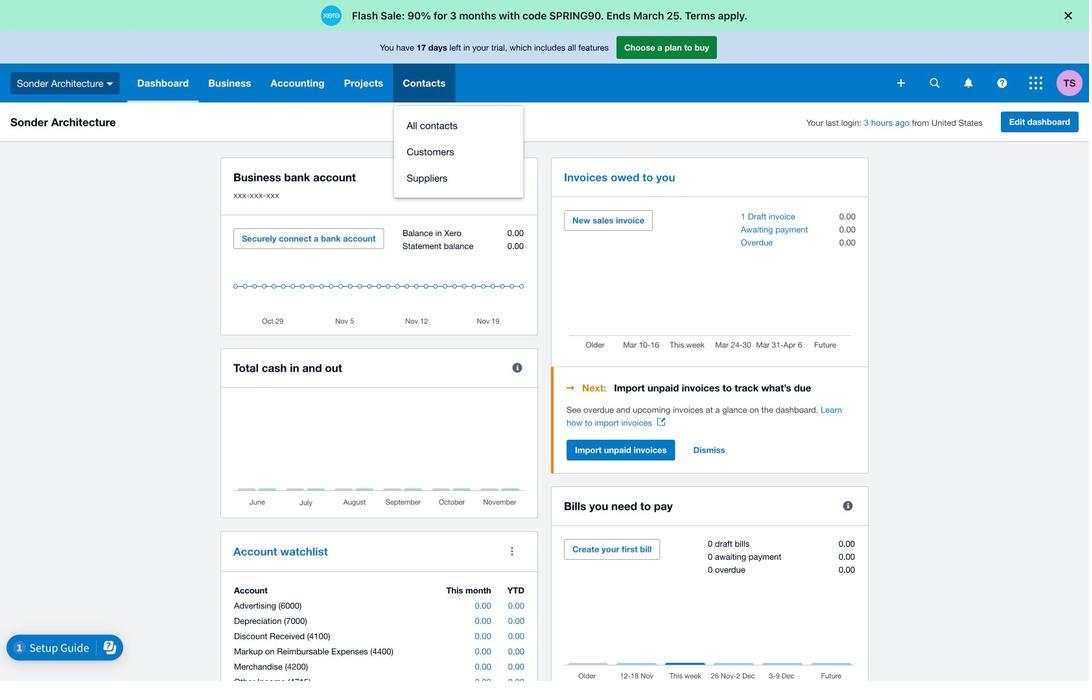 Task type: describe. For each thing, give the bounding box(es) containing it.
empty state widget for the total cash in and out feature, displaying a column graph summarising bank transaction data as total money in versus total money out across all connected bank accounts, enabling a visual comparison of the two amounts. image
[[234, 401, 525, 508]]

empty state bank feed widget with a tooltip explaining the feature. includes a 'securely connect a bank account' button and a data-less flat line graph marking four weekly dates, indicating future account balance tracking. image
[[234, 228, 525, 325]]



Task type: locate. For each thing, give the bounding box(es) containing it.
svg image
[[965, 78, 973, 88], [107, 82, 113, 85]]

empty state of the bills widget with a 'create your first bill' button and an unpopulated column graph. image
[[564, 539, 856, 681]]

opens in a new tab image
[[658, 418, 665, 426]]

heading
[[567, 380, 856, 396]]

accounts watchlist options image
[[499, 538, 525, 564]]

panel body document
[[567, 403, 856, 429], [567, 403, 856, 429]]

1 horizontal spatial svg image
[[965, 78, 973, 88]]

group
[[394, 106, 524, 198]]

svg image
[[1030, 77, 1043, 90], [930, 78, 940, 88], [998, 78, 1008, 88], [898, 79, 906, 87]]

dialog
[[0, 0, 1090, 31]]

0 horizontal spatial svg image
[[107, 82, 113, 85]]

list box
[[394, 106, 524, 198]]

banner
[[0, 31, 1090, 198]]



Task type: vqa. For each thing, say whether or not it's contained in the screenshot.
svg icon
yes



